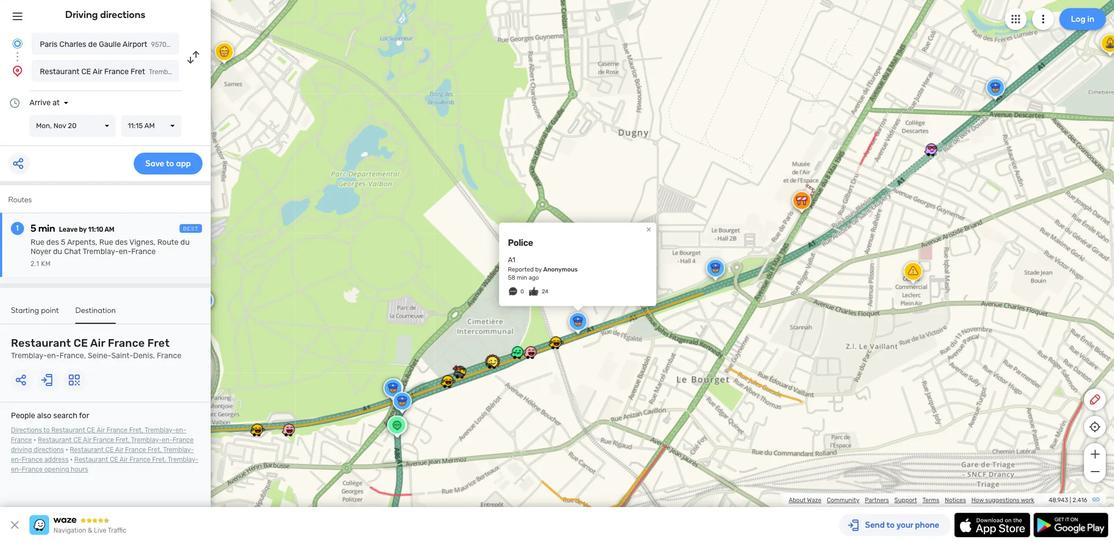 Task type: vqa. For each thing, say whether or not it's contained in the screenshot.
second Périphérique from the bottom
no



Task type: describe. For each thing, give the bounding box(es) containing it.
support
[[895, 497, 917, 505]]

live
[[94, 527, 106, 535]]

people also search for
[[11, 412, 89, 421]]

charles
[[59, 40, 86, 49]]

ce inside directions to restaurant ce air france fret, tremblay-en- france
[[87, 427, 95, 435]]

driving directions
[[65, 9, 145, 21]]

by inside 5 min leave by 11:10 am
[[79, 226, 87, 234]]

directions
[[11, 427, 42, 435]]

tremblay- inside rue des 5 arpents, rue des vignes, route du noyer du chat tremblay-en-france 2.1 km
[[83, 247, 119, 257]]

11:10
[[88, 226, 103, 234]]

restaurant ce air france fret, tremblay- en-france address link
[[11, 447, 194, 464]]

how
[[972, 497, 984, 505]]

work
[[1021, 497, 1035, 505]]

en- inside directions to restaurant ce air france fret, tremblay-en- france
[[176, 427, 186, 435]]

starting point
[[11, 306, 59, 316]]

for
[[79, 412, 89, 421]]

starting point button
[[11, 306, 59, 323]]

ce for restaurant ce air france fret, tremblay- en-france address
[[105, 447, 114, 454]]

paris
[[40, 40, 58, 49]]

restaurant for restaurant ce air france fret, tremblay-en-france driving directions
[[38, 437, 72, 444]]

air for restaurant ce air france fret
[[93, 67, 102, 76]]

suggestions
[[986, 497, 1020, 505]]

also
[[37, 412, 51, 421]]

to
[[43, 427, 50, 435]]

noyer
[[31, 247, 51, 257]]

at
[[52, 98, 60, 108]]

arrive at
[[29, 98, 60, 108]]

am inside list box
[[144, 122, 155, 130]]

reported
[[508, 267, 534, 274]]

rue des 5 arpents, rue des vignes, route du noyer du chat tremblay-en-france 2.1 km
[[31, 238, 190, 268]]

navigation & live traffic
[[54, 527, 126, 535]]

2.416
[[1073, 497, 1088, 505]]

km
[[41, 260, 51, 268]]

restaurant ce air france fret, tremblay-en-france driving directions link
[[11, 437, 194, 454]]

current location image
[[11, 37, 24, 50]]

en- inside rue des 5 arpents, rue des vignes, route du noyer du chat tremblay-en-france 2.1 km
[[119, 247, 131, 257]]

denis,
[[133, 352, 155, 361]]

leave
[[59, 226, 78, 234]]

2.1
[[31, 260, 39, 268]]

ce for restaurant ce air france fret, tremblay-en-france driving directions
[[73, 437, 82, 444]]

mon, nov 20
[[36, 122, 77, 130]]

× link
[[644, 224, 654, 235]]

mon, nov 20 list box
[[29, 115, 116, 137]]

directions inside restaurant ce air france fret, tremblay-en-france driving directions
[[34, 447, 64, 454]]

best
[[183, 226, 199, 233]]

ago
[[529, 275, 539, 282]]

58
[[508, 275, 515, 282]]

a1
[[508, 256, 516, 264]]

paris charles de gaulle airport
[[40, 40, 147, 49]]

0
[[521, 289, 524, 296]]

by inside a1 reported by anonymous 58 min ago
[[535, 267, 542, 274]]

restaurant inside directions to restaurant ce air france fret, tremblay-en- france
[[51, 427, 85, 435]]

arrive
[[29, 98, 51, 108]]

20
[[68, 122, 77, 130]]

11:15 am list box
[[121, 115, 181, 137]]

people
[[11, 412, 35, 421]]

fret for restaurant ce air france fret tremblay-en-france, seine-saint-denis, france
[[147, 337, 170, 350]]

paris charles de gaulle airport button
[[32, 33, 179, 55]]

24
[[542, 289, 549, 296]]

support link
[[895, 497, 917, 505]]

0 horizontal spatial 5
[[31, 223, 36, 235]]

anonymous
[[543, 267, 578, 274]]

opening
[[44, 466, 69, 474]]

fret, for restaurant ce air france fret, tremblay-en-france driving directions
[[116, 437, 130, 444]]

de
[[88, 40, 97, 49]]

en- for restaurant ce air france fret, tremblay- en-france address
[[11, 456, 22, 464]]

how suggestions work link
[[972, 497, 1035, 505]]

pencil image
[[1089, 394, 1102, 407]]

restaurant ce air france fret, tremblay- en-france address
[[11, 447, 194, 464]]

ce for restaurant ce air france fret, tremblay- en-france opening hours
[[110, 456, 118, 464]]

fret for restaurant ce air france fret
[[131, 67, 145, 76]]

min inside a1 reported by anonymous 58 min ago
[[517, 275, 527, 282]]

restaurant ce air france fret, tremblay- en-france opening hours link
[[11, 456, 199, 474]]

about waze community partners support terms notices how suggestions work
[[789, 497, 1035, 505]]

terms link
[[923, 497, 940, 505]]

traffic
[[108, 527, 126, 535]]

48.943
[[1049, 497, 1069, 505]]

air for restaurant ce air france fret, tremblay- en-france address
[[115, 447, 123, 454]]

address
[[44, 456, 69, 464]]

zoom out image
[[1089, 466, 1102, 479]]

driving
[[11, 447, 32, 454]]

ce for restaurant ce air france fret tremblay-en-france, seine-saint-denis, france
[[74, 337, 88, 350]]

air for restaurant ce air france fret tremblay-en-france, seine-saint-denis, france
[[90, 337, 105, 350]]

waze
[[807, 497, 822, 505]]

1 des from the left
[[46, 238, 59, 247]]

11:15 am
[[128, 122, 155, 130]]

partners
[[865, 497, 889, 505]]

route
[[157, 238, 179, 247]]

clock image
[[8, 97, 21, 110]]

navigation
[[54, 527, 86, 535]]

restaurant ce air france fret
[[40, 67, 145, 76]]

en- for restaurant ce air france fret, tremblay-en-france driving directions
[[162, 437, 173, 444]]



Task type: locate. For each thing, give the bounding box(es) containing it.
am right 11:10
[[105, 226, 114, 234]]

saint-
[[111, 352, 133, 361]]

0 vertical spatial am
[[144, 122, 155, 130]]

air inside button
[[93, 67, 102, 76]]

france inside rue des 5 arpents, rue des vignes, route du noyer du chat tremblay-en-france 2.1 km
[[131, 247, 156, 257]]

tremblay- inside restaurant ce air france fret, tremblay- en-france address
[[163, 447, 194, 454]]

fret up denis,
[[147, 337, 170, 350]]

air inside restaurant ce air france fret, tremblay- en-france address
[[115, 447, 123, 454]]

tremblay-
[[83, 247, 119, 257], [11, 352, 47, 361], [145, 427, 176, 435], [131, 437, 162, 444], [163, 447, 194, 454], [168, 456, 199, 464]]

1 vertical spatial directions
[[34, 447, 64, 454]]

air up restaurant ce air france fret, tremblay- en-france opening hours link
[[115, 447, 123, 454]]

rue down 11:10
[[99, 238, 113, 247]]

du down the best
[[180, 238, 190, 247]]

fret inside restaurant ce air france fret tremblay-en-france, seine-saint-denis, france
[[147, 337, 170, 350]]

1 rue from the left
[[31, 238, 44, 247]]

2 des from the left
[[115, 238, 128, 247]]

air down restaurant ce air france fret, tremblay-en-france driving directions
[[120, 456, 128, 464]]

air up restaurant ce air france fret, tremblay-en-france driving directions
[[97, 427, 105, 435]]

am right 11:15
[[144, 122, 155, 130]]

restaurant for restaurant ce air france fret tremblay-en-france, seine-saint-denis, france
[[11, 337, 71, 350]]

0 horizontal spatial am
[[105, 226, 114, 234]]

5 down leave
[[61, 238, 65, 247]]

ce inside restaurant ce air france fret button
[[81, 67, 91, 76]]

0 horizontal spatial rue
[[31, 238, 44, 247]]

about
[[789, 497, 806, 505]]

directions
[[100, 9, 145, 21], [34, 447, 64, 454]]

restaurant ce air france fret button
[[32, 60, 179, 82]]

1 horizontal spatial du
[[180, 238, 190, 247]]

air up seine-
[[90, 337, 105, 350]]

fret,
[[129, 427, 143, 435], [116, 437, 130, 444], [148, 447, 162, 454], [152, 456, 166, 464]]

1 horizontal spatial fret
[[147, 337, 170, 350]]

community
[[827, 497, 860, 505]]

notices link
[[945, 497, 966, 505]]

restaurant down search at the left bottom of page
[[51, 427, 85, 435]]

seine-
[[88, 352, 111, 361]]

5 right 1 at top left
[[31, 223, 36, 235]]

fret, for restaurant ce air france fret, tremblay- en-france opening hours
[[152, 456, 166, 464]]

en- inside restaurant ce air france fret, tremblay- en-france address
[[11, 456, 22, 464]]

0 horizontal spatial directions
[[34, 447, 64, 454]]

0 horizontal spatial by
[[79, 226, 87, 234]]

restaurant down 'directions to restaurant ce air france fret, tremblay-en- france' "link"
[[70, 447, 104, 454]]

by up 'ago'
[[535, 267, 542, 274]]

about waze link
[[789, 497, 822, 505]]

rue up "2.1"
[[31, 238, 44, 247]]

du
[[180, 238, 190, 247], [53, 247, 62, 257]]

vignes,
[[129, 238, 156, 247]]

gaulle
[[99, 40, 121, 49]]

48.943 | 2.416
[[1049, 497, 1088, 505]]

en- inside restaurant ce air france fret, tremblay-en-france driving directions
[[162, 437, 173, 444]]

tremblay- for restaurant ce air france fret tremblay-en-france, seine-saint-denis, france
[[11, 352, 47, 361]]

2 rue from the left
[[99, 238, 113, 247]]

directions to restaurant ce air france fret, tremblay-en- france link
[[11, 427, 186, 444]]

0 vertical spatial by
[[79, 226, 87, 234]]

by left 11:10
[[79, 226, 87, 234]]

11:15
[[128, 122, 143, 130]]

air inside directions to restaurant ce air france fret, tremblay-en- france
[[97, 427, 105, 435]]

1 vertical spatial by
[[535, 267, 542, 274]]

search
[[53, 412, 77, 421]]

terms
[[923, 497, 940, 505]]

1 horizontal spatial rue
[[99, 238, 113, 247]]

0 horizontal spatial fret
[[131, 67, 145, 76]]

fret, for restaurant ce air france fret, tremblay- en-france address
[[148, 447, 162, 454]]

tremblay- inside restaurant ce air france fret, tremblay- en-france opening hours
[[168, 456, 199, 464]]

restaurant inside restaurant ce air france fret button
[[40, 67, 79, 76]]

directions to restaurant ce air france fret, tremblay-en- france
[[11, 427, 186, 444]]

notices
[[945, 497, 966, 505]]

fret
[[131, 67, 145, 76], [147, 337, 170, 350]]

restaurant for restaurant ce air france fret
[[40, 67, 79, 76]]

airport
[[123, 40, 147, 49]]

restaurant down to on the bottom left
[[38, 437, 72, 444]]

france,
[[59, 352, 86, 361]]

restaurant for restaurant ce air france fret, tremblay- en-france opening hours
[[74, 456, 108, 464]]

du left "chat"
[[53, 247, 62, 257]]

1 horizontal spatial by
[[535, 267, 542, 274]]

0 vertical spatial 5
[[31, 223, 36, 235]]

1 horizontal spatial 5
[[61, 238, 65, 247]]

fret down airport
[[131, 67, 145, 76]]

|
[[1070, 497, 1071, 505]]

5 min leave by 11:10 am
[[31, 223, 114, 235]]

air
[[93, 67, 102, 76], [90, 337, 105, 350], [97, 427, 105, 435], [83, 437, 91, 444], [115, 447, 123, 454], [120, 456, 128, 464]]

tremblay- for restaurant ce air france fret, tremblay-en-france driving directions
[[131, 437, 162, 444]]

community link
[[827, 497, 860, 505]]

ce inside restaurant ce air france fret, tremblay- en-france opening hours
[[110, 456, 118, 464]]

0 vertical spatial min
[[38, 223, 55, 235]]

tremblay- inside restaurant ce air france fret, tremblay-en-france driving directions
[[131, 437, 162, 444]]

restaurant
[[40, 67, 79, 76], [11, 337, 71, 350], [51, 427, 85, 435], [38, 437, 72, 444], [70, 447, 104, 454], [74, 456, 108, 464]]

a1 reported by anonymous 58 min ago
[[508, 256, 578, 282]]

1
[[16, 224, 19, 233]]

5
[[31, 223, 36, 235], [61, 238, 65, 247]]

×
[[646, 224, 651, 235]]

rue
[[31, 238, 44, 247], [99, 238, 113, 247]]

en- inside restaurant ce air france fret tremblay-en-france, seine-saint-denis, france
[[47, 352, 59, 361]]

fret, inside restaurant ce air france fret, tremblay-en-france driving directions
[[116, 437, 130, 444]]

1 horizontal spatial des
[[115, 238, 128, 247]]

starting
[[11, 306, 39, 316]]

fret inside button
[[131, 67, 145, 76]]

1 horizontal spatial directions
[[100, 9, 145, 21]]

1 vertical spatial 5
[[61, 238, 65, 247]]

restaurant ce air france fret, tremblay- en-france opening hours
[[11, 456, 199, 474]]

restaurant inside restaurant ce air france fret, tremblay- en-france opening hours
[[74, 456, 108, 464]]

by
[[79, 226, 87, 234], [535, 267, 542, 274]]

min down reported
[[517, 275, 527, 282]]

air for restaurant ce air france fret, tremblay- en-france opening hours
[[120, 456, 128, 464]]

5 inside rue des 5 arpents, rue des vignes, route du noyer du chat tremblay-en-france 2.1 km
[[61, 238, 65, 247]]

0 horizontal spatial min
[[38, 223, 55, 235]]

chat
[[64, 247, 81, 257]]

en- inside restaurant ce air france fret, tremblay- en-france opening hours
[[11, 466, 22, 474]]

france
[[104, 67, 129, 76], [131, 247, 156, 257], [108, 337, 145, 350], [157, 352, 181, 361], [107, 427, 128, 435], [11, 437, 32, 444], [93, 437, 114, 444], [173, 437, 194, 444], [125, 447, 146, 454], [22, 456, 43, 464], [130, 456, 151, 464], [22, 466, 43, 474]]

nov
[[54, 122, 66, 130]]

location image
[[11, 64, 24, 78]]

zoom in image
[[1089, 448, 1102, 461]]

fret, inside directions to restaurant ce air france fret, tremblay-en- france
[[129, 427, 143, 435]]

am
[[144, 122, 155, 130], [105, 226, 114, 234]]

air inside restaurant ce air france fret tremblay-en-france, seine-saint-denis, france
[[90, 337, 105, 350]]

1 vertical spatial am
[[105, 226, 114, 234]]

ce inside restaurant ce air france fret, tremblay- en-france address
[[105, 447, 114, 454]]

hours
[[71, 466, 88, 474]]

directions up 'address'
[[34, 447, 64, 454]]

ce for restaurant ce air france fret
[[81, 67, 91, 76]]

min left leave
[[38, 223, 55, 235]]

destination button
[[75, 306, 116, 324]]

1 horizontal spatial am
[[144, 122, 155, 130]]

mon,
[[36, 122, 52, 130]]

routes
[[8, 195, 32, 205]]

1 vertical spatial min
[[517, 275, 527, 282]]

restaurant inside restaurant ce air france fret, tremblay-en-france driving directions
[[38, 437, 72, 444]]

des left vignes,
[[115, 238, 128, 247]]

min
[[38, 223, 55, 235], [517, 275, 527, 282]]

air up restaurant ce air france fret, tremblay- en-france address link
[[83, 437, 91, 444]]

1 vertical spatial fret
[[147, 337, 170, 350]]

en- for restaurant ce air france fret tremblay-en-france, seine-saint-denis, france
[[47, 352, 59, 361]]

des down leave
[[46, 238, 59, 247]]

air inside restaurant ce air france fret, tremblay-en-france driving directions
[[83, 437, 91, 444]]

restaurant ce air france fret tremblay-en-france, seine-saint-denis, france
[[11, 337, 181, 361]]

restaurant inside restaurant ce air france fret, tremblay- en-france address
[[70, 447, 104, 454]]

arpents,
[[67, 238, 97, 247]]

x image
[[8, 519, 21, 532]]

0 vertical spatial fret
[[131, 67, 145, 76]]

tremblay- inside directions to restaurant ce air france fret, tremblay-en- france
[[145, 427, 176, 435]]

ce inside restaurant ce air france fret, tremblay-en-france driving directions
[[73, 437, 82, 444]]

0 horizontal spatial des
[[46, 238, 59, 247]]

driving
[[65, 9, 98, 21]]

partners link
[[865, 497, 889, 505]]

restaurant for restaurant ce air france fret, tremblay- en-france address
[[70, 447, 104, 454]]

&
[[88, 527, 92, 535]]

destination
[[75, 306, 116, 316]]

air down paris charles de gaulle airport
[[93, 67, 102, 76]]

0 vertical spatial directions
[[100, 9, 145, 21]]

restaurant down paris
[[40, 67, 79, 76]]

en- for restaurant ce air france fret, tremblay- en-france opening hours
[[11, 466, 22, 474]]

restaurant down the starting point button
[[11, 337, 71, 350]]

restaurant ce air france fret, tremblay-en-france driving directions
[[11, 437, 194, 454]]

tremblay- for restaurant ce air france fret, tremblay- en-france opening hours
[[168, 456, 199, 464]]

des
[[46, 238, 59, 247], [115, 238, 128, 247]]

point
[[41, 306, 59, 316]]

air inside restaurant ce air france fret, tremblay- en-france opening hours
[[120, 456, 128, 464]]

fret, inside restaurant ce air france fret, tremblay- en-france opening hours
[[152, 456, 166, 464]]

en-
[[119, 247, 131, 257], [47, 352, 59, 361], [176, 427, 186, 435], [162, 437, 173, 444], [11, 456, 22, 464], [11, 466, 22, 474]]

ce inside restaurant ce air france fret tremblay-en-france, seine-saint-denis, france
[[74, 337, 88, 350]]

tremblay- inside restaurant ce air france fret tremblay-en-france, seine-saint-denis, france
[[11, 352, 47, 361]]

france inside button
[[104, 67, 129, 76]]

am inside 5 min leave by 11:10 am
[[105, 226, 114, 234]]

0 horizontal spatial du
[[53, 247, 62, 257]]

fret, inside restaurant ce air france fret, tremblay- en-france address
[[148, 447, 162, 454]]

police
[[508, 238, 533, 249]]

directions up airport
[[100, 9, 145, 21]]

restaurant inside restaurant ce air france fret tremblay-en-france, seine-saint-denis, france
[[11, 337, 71, 350]]

tremblay- for restaurant ce air france fret, tremblay- en-france address
[[163, 447, 194, 454]]

air for restaurant ce air france fret, tremblay-en-france driving directions
[[83, 437, 91, 444]]

1 horizontal spatial min
[[517, 275, 527, 282]]

restaurant up hours
[[74, 456, 108, 464]]

link image
[[1092, 496, 1101, 505]]



